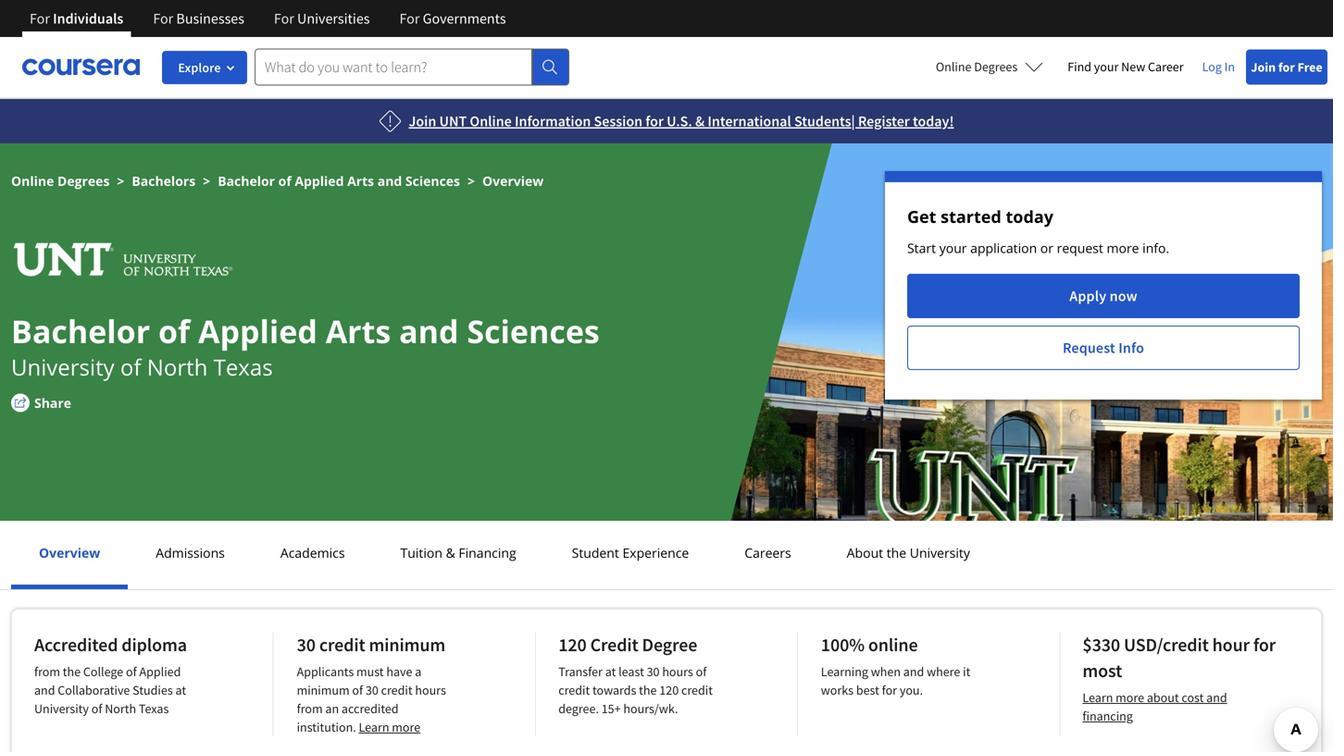 Task type: describe. For each thing, give the bounding box(es) containing it.
u.s.
[[667, 112, 693, 131]]

for governments
[[400, 9, 506, 28]]

learning
[[821, 664, 869, 681]]

learn inside $330 usd/credit hour for most learn more about cost and financing
[[1083, 690, 1113, 707]]

0 vertical spatial 30
[[297, 634, 316, 657]]

must
[[357, 664, 384, 681]]

cost
[[1182, 690, 1204, 707]]

financing
[[1083, 708, 1133, 725]]

university inside bachelor of applied arts and sciences university of north texas
[[11, 352, 115, 382]]

university of north texas image
[[11, 238, 233, 282]]

log in link
[[1193, 56, 1245, 78]]

governments
[[423, 9, 506, 28]]

and inside 100% online learning when and where it works best for you.
[[904, 664, 924, 681]]

at inside 120 credit degree transfer at least 30 hours of credit towards the 120 credit degree. 15+ hours/wk.
[[605, 664, 616, 681]]

learn more about cost and financing link
[[1083, 690, 1228, 725]]

careers
[[745, 545, 791, 562]]

register
[[858, 112, 910, 131]]

in
[[1225, 58, 1235, 75]]

degree
[[642, 634, 698, 657]]

1 vertical spatial &
[[446, 545, 455, 562]]

get started today
[[908, 206, 1054, 228]]

new
[[1122, 58, 1146, 75]]

hours/wk.
[[624, 701, 678, 718]]

log
[[1203, 58, 1222, 75]]

and inside accredited diploma from the college of applied and collaborative studies at university of north texas
[[34, 683, 55, 699]]

about
[[847, 545, 884, 562]]

texas inside bachelor of applied arts and sciences university of north texas
[[214, 352, 273, 382]]

learn more
[[359, 720, 421, 736]]

your for new
[[1094, 58, 1119, 75]]

when
[[871, 664, 901, 681]]

admissions link
[[150, 545, 230, 562]]

applicants must have a minimum of 30 credit hours from an accredited institution.
[[297, 664, 446, 736]]

request info button
[[908, 326, 1300, 370]]

3 > from the left
[[468, 172, 475, 190]]

accredited
[[34, 634, 118, 657]]

explore button
[[162, 51, 247, 84]]

academics
[[280, 545, 345, 562]]

most
[[1083, 660, 1123, 683]]

banner navigation
[[15, 0, 521, 37]]

tuition & financing link
[[395, 545, 522, 562]]

about
[[1147, 690, 1179, 707]]

1 vertical spatial overview
[[39, 545, 100, 562]]

for for businesses
[[153, 9, 173, 28]]

bachelors link
[[132, 172, 196, 190]]

online
[[869, 634, 918, 657]]

request
[[1063, 339, 1116, 357]]

you.
[[900, 683, 923, 699]]

applied inside bachelor of applied arts and sciences university of north texas
[[198, 310, 318, 353]]

apply now
[[1070, 287, 1138, 306]]

0 vertical spatial &
[[695, 112, 705, 131]]

minimum inside applicants must have a minimum of 30 credit hours from an accredited institution.
[[297, 683, 350, 699]]

for inside $330 usd/credit hour for most learn more about cost and financing
[[1254, 634, 1276, 657]]

degree.
[[559, 701, 599, 718]]

applied inside accredited diploma from the college of applied and collaborative studies at university of north texas
[[139, 664, 181, 681]]

texas inside accredited diploma from the college of applied and collaborative studies at university of north texas
[[139, 701, 169, 718]]

share
[[34, 395, 71, 412]]

of inside 120 credit degree transfer at least 30 hours of credit towards the 120 credit degree. 15+ hours/wk.
[[696, 664, 707, 681]]

hours inside applicants must have a minimum of 30 credit hours from an accredited institution.
[[415, 683, 446, 699]]

degrees for online degrees
[[974, 58, 1018, 75]]

individuals
[[53, 9, 123, 28]]

north inside accredited diploma from the college of applied and collaborative studies at university of north texas
[[105, 701, 136, 718]]

about the university link
[[841, 545, 976, 562]]

for for governments
[[400, 9, 420, 28]]

online degrees > bachelors > bachelor of applied arts and sciences > overview
[[11, 172, 544, 190]]

academics link
[[275, 545, 351, 562]]

degrees for online degrees > bachelors > bachelor of applied arts and sciences > overview
[[57, 172, 110, 190]]

financing
[[459, 545, 516, 562]]

student
[[572, 545, 619, 562]]

college
[[83, 664, 123, 681]]

0 horizontal spatial learn
[[359, 720, 389, 736]]

at inside accredited diploma from the college of applied and collaborative studies at university of north texas
[[175, 683, 186, 699]]

where
[[927, 664, 961, 681]]

unt
[[439, 112, 467, 131]]

apply
[[1070, 287, 1107, 306]]

join for free
[[1251, 59, 1323, 75]]

of inside applicants must have a minimum of 30 credit hours from an accredited institution.
[[352, 683, 363, 699]]

info.
[[1143, 239, 1170, 257]]

1 vertical spatial university
[[910, 545, 970, 562]]

an
[[325, 701, 339, 718]]

the inside 120 credit degree transfer at least 30 hours of credit towards the 120 credit degree. 15+ hours/wk.
[[639, 683, 657, 699]]

for left u.s.
[[646, 112, 664, 131]]

30 for 120
[[647, 664, 660, 681]]

experience
[[623, 545, 689, 562]]

your for application
[[940, 239, 967, 257]]

university inside accredited diploma from the college of applied and collaborative studies at university of north texas
[[34, 701, 89, 718]]

for for individuals
[[30, 9, 50, 28]]

sciences inside bachelor of applied arts and sciences university of north texas
[[467, 310, 600, 353]]

diploma
[[122, 634, 187, 657]]

120 credit degree transfer at least 30 hours of credit towards the 120 credit degree. 15+ hours/wk.
[[559, 634, 713, 718]]

find
[[1068, 58, 1092, 75]]

towards
[[593, 683, 637, 699]]

join for join unt online information session for u.s. & international students| register today!
[[409, 112, 436, 131]]

online degrees
[[936, 58, 1018, 75]]

2 horizontal spatial the
[[887, 545, 907, 562]]

15+
[[602, 701, 621, 718]]

online for online degrees > bachelors > bachelor of applied arts and sciences > overview
[[11, 172, 54, 190]]

least
[[619, 664, 644, 681]]

request
[[1057, 239, 1104, 257]]

30 credit minimum
[[297, 634, 446, 657]]

100%
[[821, 634, 865, 657]]



Task type: vqa. For each thing, say whether or not it's contained in the screenshot.
Introduction corresponding to Introduction to the course
no



Task type: locate. For each thing, give the bounding box(es) containing it.
1 horizontal spatial from
[[297, 701, 323, 718]]

for left businesses
[[153, 9, 173, 28]]

bachelor up share button
[[11, 310, 150, 353]]

0 horizontal spatial texas
[[139, 701, 169, 718]]

credit inside applicants must have a minimum of 30 credit hours from an accredited institution.
[[381, 683, 413, 699]]

and
[[378, 172, 402, 190], [399, 310, 459, 353], [904, 664, 924, 681], [34, 683, 55, 699], [1207, 690, 1228, 707]]

from down accredited
[[34, 664, 60, 681]]

bachelor right bachelors
[[218, 172, 275, 190]]

0 horizontal spatial &
[[446, 545, 455, 562]]

0 horizontal spatial online
[[11, 172, 54, 190]]

for inside 100% online learning when and where it works best for you.
[[882, 683, 897, 699]]

0 vertical spatial bachelor
[[218, 172, 275, 190]]

usd/credit
[[1124, 634, 1209, 657]]

student experience
[[572, 545, 689, 562]]

30 up "applicants"
[[297, 634, 316, 657]]

0 vertical spatial your
[[1094, 58, 1119, 75]]

30 down must at the left of the page
[[366, 683, 379, 699]]

1 horizontal spatial >
[[203, 172, 210, 190]]

today!
[[913, 112, 954, 131]]

100% online learning when and where it works best for you.
[[821, 634, 971, 699]]

career
[[1148, 58, 1184, 75]]

4 for from the left
[[400, 9, 420, 28]]

institution.
[[297, 720, 356, 736]]

30
[[297, 634, 316, 657], [647, 664, 660, 681], [366, 683, 379, 699]]

more inside $330 usd/credit hour for most learn more about cost and financing
[[1116, 690, 1145, 707]]

university right about on the bottom right of page
[[910, 545, 970, 562]]

join right in
[[1251, 59, 1276, 75]]

1 horizontal spatial online
[[470, 112, 512, 131]]

credit down degree
[[682, 683, 713, 699]]

online degrees button
[[921, 46, 1059, 87]]

0 horizontal spatial from
[[34, 664, 60, 681]]

accredited
[[342, 701, 399, 718]]

0 vertical spatial overview
[[482, 172, 544, 190]]

about the university
[[847, 545, 970, 562]]

and inside bachelor of applied arts and sciences university of north texas
[[399, 310, 459, 353]]

more down the accredited
[[392, 720, 421, 736]]

1 vertical spatial texas
[[139, 701, 169, 718]]

minimum down "applicants"
[[297, 683, 350, 699]]

hour
[[1213, 634, 1250, 657]]

overview
[[482, 172, 544, 190], [39, 545, 100, 562]]

the right about on the bottom right of page
[[887, 545, 907, 562]]

0 horizontal spatial overview
[[39, 545, 100, 562]]

0 vertical spatial at
[[605, 664, 616, 681]]

0 vertical spatial the
[[887, 545, 907, 562]]

join inside join for free link
[[1251, 59, 1276, 75]]

bachelor of applied arts and sciences link
[[218, 172, 460, 190]]

1 horizontal spatial join
[[1251, 59, 1276, 75]]

find your new career
[[1068, 58, 1184, 75]]

&
[[695, 112, 705, 131], [446, 545, 455, 562]]

0 horizontal spatial bachelor
[[11, 310, 150, 353]]

0 horizontal spatial north
[[105, 701, 136, 718]]

degrees
[[974, 58, 1018, 75], [57, 172, 110, 190]]

for left individuals
[[30, 9, 50, 28]]

north inside bachelor of applied arts and sciences university of north texas
[[147, 352, 208, 382]]

1 vertical spatial hours
[[415, 683, 446, 699]]

1 for from the left
[[30, 9, 50, 28]]

0 vertical spatial 120
[[559, 634, 587, 657]]

online for online degrees
[[936, 58, 972, 75]]

1 horizontal spatial overview
[[482, 172, 544, 190]]

credit down have
[[381, 683, 413, 699]]

the
[[887, 545, 907, 562], [63, 664, 81, 681], [639, 683, 657, 699]]

find your new career link
[[1059, 56, 1193, 79]]

for
[[30, 9, 50, 28], [153, 9, 173, 28], [274, 9, 294, 28], [400, 9, 420, 28]]

2 for from the left
[[153, 9, 173, 28]]

hours down degree
[[662, 664, 693, 681]]

1 horizontal spatial texas
[[214, 352, 273, 382]]

overview up accredited
[[39, 545, 100, 562]]

and inside $330 usd/credit hour for most learn more about cost and financing
[[1207, 690, 1228, 707]]

arts
[[347, 172, 374, 190], [326, 310, 391, 353]]

university down "collaborative"
[[34, 701, 89, 718]]

1 vertical spatial the
[[63, 664, 81, 681]]

degrees left 'find'
[[974, 58, 1018, 75]]

from
[[34, 664, 60, 681], [297, 701, 323, 718]]

2 vertical spatial the
[[639, 683, 657, 699]]

1 > from the left
[[117, 172, 124, 190]]

join left unt
[[409, 112, 436, 131]]

for right hour at the right of page
[[1254, 634, 1276, 657]]

start your application or request more info.
[[908, 239, 1170, 257]]

1 horizontal spatial sciences
[[467, 310, 600, 353]]

from inside accredited diploma from the college of applied and collaborative studies at university of north texas
[[34, 664, 60, 681]]

coursera image
[[22, 52, 140, 82]]

None search field
[[255, 49, 570, 86]]

university up share button
[[11, 352, 115, 382]]

learn up 'financing'
[[1083, 690, 1113, 707]]

0 vertical spatial texas
[[214, 352, 273, 382]]

your right 'find'
[[1094, 58, 1119, 75]]

1 horizontal spatial learn
[[1083, 690, 1113, 707]]

hours down a
[[415, 683, 446, 699]]

information
[[515, 112, 591, 131]]

for left "universities"
[[274, 9, 294, 28]]

1 horizontal spatial your
[[1094, 58, 1119, 75]]

international
[[708, 112, 792, 131]]

0 vertical spatial sciences
[[406, 172, 460, 190]]

120 up hours/wk.
[[660, 683, 679, 699]]

1 vertical spatial 120
[[660, 683, 679, 699]]

1 vertical spatial degrees
[[57, 172, 110, 190]]

bachelor inside bachelor of applied arts and sciences university of north texas
[[11, 310, 150, 353]]

1 vertical spatial 30
[[647, 664, 660, 681]]

hours inside 120 credit degree transfer at least 30 hours of credit towards the 120 credit degree. 15+ hours/wk.
[[662, 664, 693, 681]]

0 vertical spatial from
[[34, 664, 60, 681]]

1 vertical spatial online
[[470, 112, 512, 131]]

3 for from the left
[[274, 9, 294, 28]]

explore
[[178, 59, 221, 76]]

2 > from the left
[[203, 172, 210, 190]]

overview link
[[33, 545, 106, 562]]

your right start
[[940, 239, 967, 257]]

share button
[[11, 394, 99, 413]]

start
[[908, 239, 936, 257]]

0 horizontal spatial sciences
[[406, 172, 460, 190]]

& right tuition
[[446, 545, 455, 562]]

for businesses
[[153, 9, 244, 28]]

0 vertical spatial more
[[1107, 239, 1140, 257]]

0 horizontal spatial minimum
[[297, 683, 350, 699]]

1 vertical spatial minimum
[[297, 683, 350, 699]]

university
[[11, 352, 115, 382], [910, 545, 970, 562], [34, 701, 89, 718]]

1 vertical spatial sciences
[[467, 310, 600, 353]]

join
[[1251, 59, 1276, 75], [409, 112, 436, 131]]

1 horizontal spatial the
[[639, 683, 657, 699]]

1 vertical spatial join
[[409, 112, 436, 131]]

1 vertical spatial at
[[175, 683, 186, 699]]

bachelors
[[132, 172, 196, 190]]

credit up "applicants"
[[319, 634, 365, 657]]

info
[[1119, 339, 1145, 357]]

2 horizontal spatial >
[[468, 172, 475, 190]]

1 vertical spatial bachelor
[[11, 310, 150, 353]]

2 horizontal spatial online
[[936, 58, 972, 75]]

studies
[[133, 683, 173, 699]]

texas
[[214, 352, 273, 382], [139, 701, 169, 718]]

1 vertical spatial north
[[105, 701, 136, 718]]

0 horizontal spatial join
[[409, 112, 436, 131]]

online
[[936, 58, 972, 75], [470, 112, 512, 131], [11, 172, 54, 190]]

2 vertical spatial university
[[34, 701, 89, 718]]

students|
[[795, 112, 855, 131]]

careers link
[[739, 545, 797, 562]]

0 horizontal spatial 30
[[297, 634, 316, 657]]

credit
[[590, 634, 639, 657]]

1 horizontal spatial bachelor
[[218, 172, 275, 190]]

applicants
[[297, 664, 354, 681]]

0 horizontal spatial degrees
[[57, 172, 110, 190]]

0 horizontal spatial at
[[175, 683, 186, 699]]

free
[[1298, 59, 1323, 75]]

for left free on the top of the page
[[1279, 59, 1295, 75]]

2 vertical spatial online
[[11, 172, 54, 190]]

universities
[[297, 9, 370, 28]]

it
[[963, 664, 971, 681]]

0 horizontal spatial hours
[[415, 683, 446, 699]]

the up hours/wk.
[[639, 683, 657, 699]]

1 vertical spatial learn
[[359, 720, 389, 736]]

degrees inside popup button
[[974, 58, 1018, 75]]

0 vertical spatial hours
[[662, 664, 693, 681]]

1 horizontal spatial degrees
[[974, 58, 1018, 75]]

accredited diploma from the college of applied and collaborative studies at university of north texas
[[34, 634, 187, 718]]

2 vertical spatial more
[[392, 720, 421, 736]]

at right studies
[[175, 683, 186, 699]]

tuition & financing
[[401, 545, 516, 562]]

0 vertical spatial north
[[147, 352, 208, 382]]

1 vertical spatial more
[[1116, 690, 1145, 707]]

tuition
[[401, 545, 443, 562]]

the inside accredited diploma from the college of applied and collaborative studies at university of north texas
[[63, 664, 81, 681]]

log in
[[1203, 58, 1235, 75]]

bachelor of applied arts and sciences university of north texas
[[11, 310, 600, 382]]

overview down the information
[[482, 172, 544, 190]]

apply now button
[[908, 274, 1300, 319]]

120 up transfer
[[559, 634, 587, 657]]

from left an
[[297, 701, 323, 718]]

1 horizontal spatial 30
[[366, 683, 379, 699]]

request info
[[1063, 339, 1145, 357]]

more up 'financing'
[[1116, 690, 1145, 707]]

best
[[856, 683, 880, 699]]

join unt online information session for u.s. & international students| register today!
[[409, 112, 954, 131]]

30 right least
[[647, 664, 660, 681]]

started
[[941, 206, 1002, 228]]

0 vertical spatial applied
[[295, 172, 344, 190]]

0 horizontal spatial your
[[940, 239, 967, 257]]

1 horizontal spatial at
[[605, 664, 616, 681]]

2 vertical spatial 30
[[366, 683, 379, 699]]

0 vertical spatial arts
[[347, 172, 374, 190]]

& right u.s.
[[695, 112, 705, 131]]

the down accredited
[[63, 664, 81, 681]]

for up the what do you want to learn? text field
[[400, 9, 420, 28]]

2 horizontal spatial 30
[[647, 664, 660, 681]]

0 vertical spatial degrees
[[974, 58, 1018, 75]]

learn more link
[[359, 720, 421, 736]]

today
[[1006, 206, 1054, 228]]

1 horizontal spatial minimum
[[369, 634, 446, 657]]

0 vertical spatial learn
[[1083, 690, 1113, 707]]

degrees left bachelors link
[[57, 172, 110, 190]]

30 inside applicants must have a minimum of 30 credit hours from an accredited institution.
[[366, 683, 379, 699]]

1 vertical spatial arts
[[326, 310, 391, 353]]

or
[[1041, 239, 1054, 257]]

more left info.
[[1107, 239, 1140, 257]]

at up towards
[[605, 664, 616, 681]]

30 for applicants
[[366, 683, 379, 699]]

sciences
[[406, 172, 460, 190], [467, 310, 600, 353]]

$330 usd/credit hour for most learn more about cost and financing
[[1083, 634, 1276, 725]]

for down when
[[882, 683, 897, 699]]

1 horizontal spatial &
[[695, 112, 705, 131]]

0 horizontal spatial 120
[[559, 634, 587, 657]]

for for universities
[[274, 9, 294, 28]]

credit
[[319, 634, 365, 657], [381, 683, 413, 699], [559, 683, 590, 699], [682, 683, 713, 699]]

>
[[117, 172, 124, 190], [203, 172, 210, 190], [468, 172, 475, 190]]

application
[[971, 239, 1037, 257]]

hours
[[662, 664, 693, 681], [415, 683, 446, 699]]

1 horizontal spatial north
[[147, 352, 208, 382]]

1 horizontal spatial 120
[[660, 683, 679, 699]]

for universities
[[274, 9, 370, 28]]

learn down the accredited
[[359, 720, 389, 736]]

minimum up have
[[369, 634, 446, 657]]

have
[[386, 664, 413, 681]]

0 vertical spatial join
[[1251, 59, 1276, 75]]

arts inside bachelor of applied arts and sciences university of north texas
[[326, 310, 391, 353]]

join for join for free
[[1251, 59, 1276, 75]]

0 vertical spatial minimum
[[369, 634, 446, 657]]

1 vertical spatial your
[[940, 239, 967, 257]]

0 vertical spatial university
[[11, 352, 115, 382]]

online degrees link
[[11, 172, 110, 190]]

admissions
[[156, 545, 225, 562]]

works
[[821, 683, 854, 699]]

30 inside 120 credit degree transfer at least 30 hours of credit towards the 120 credit degree. 15+ hours/wk.
[[647, 664, 660, 681]]

1 vertical spatial from
[[297, 701, 323, 718]]

What do you want to learn? text field
[[255, 49, 532, 86]]

credit up degree.
[[559, 683, 590, 699]]

from inside applicants must have a minimum of 30 credit hours from an accredited institution.
[[297, 701, 323, 718]]

0 vertical spatial online
[[936, 58, 972, 75]]

0 horizontal spatial >
[[117, 172, 124, 190]]

session
[[594, 112, 643, 131]]

1 vertical spatial applied
[[198, 310, 318, 353]]

1 horizontal spatial hours
[[662, 664, 693, 681]]

get
[[908, 206, 937, 228]]

bachelor
[[218, 172, 275, 190], [11, 310, 150, 353]]

for
[[1279, 59, 1295, 75], [646, 112, 664, 131], [1254, 634, 1276, 657], [882, 683, 897, 699]]

online inside popup button
[[936, 58, 972, 75]]

2 vertical spatial applied
[[139, 664, 181, 681]]

0 horizontal spatial the
[[63, 664, 81, 681]]



